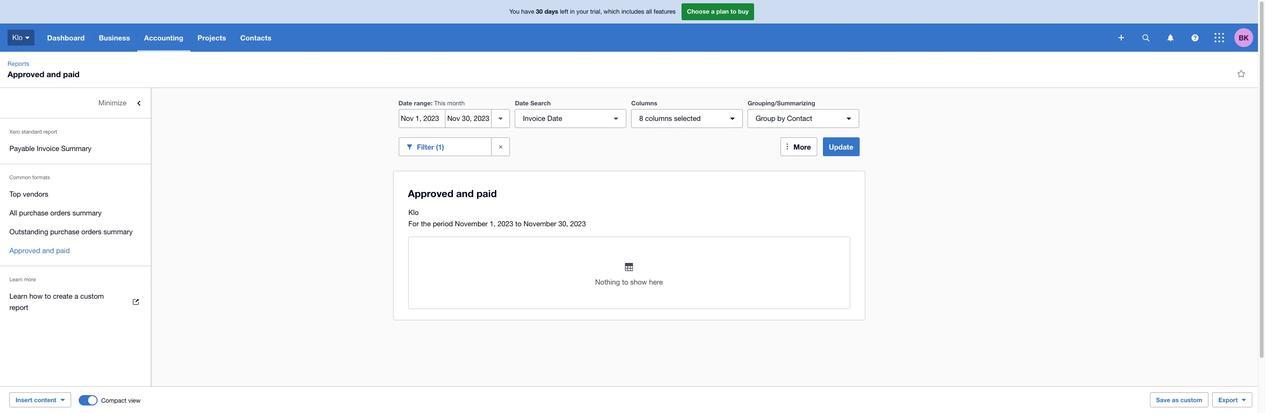 Task type: vqa. For each thing, say whether or not it's contained in the screenshot.
"Taxing"
no



Task type: describe. For each thing, give the bounding box(es) containing it.
have
[[521, 8, 534, 15]]

:
[[431, 99, 433, 107]]

create
[[53, 293, 73, 301]]

klo for the period november 1, 2023 to november 30, 2023
[[409, 209, 586, 228]]

compact view
[[101, 398, 141, 405]]

approved inside approved and paid link
[[9, 247, 40, 255]]

remove all filters image
[[493, 140, 508, 155]]

common
[[9, 175, 31, 181]]

date range : this month
[[399, 99, 465, 107]]

standard
[[21, 129, 42, 135]]

outstanding
[[9, 228, 48, 236]]

1 november from the left
[[455, 220, 488, 228]]

minimize button
[[0, 94, 151, 113]]

trial,
[[590, 8, 602, 15]]

all
[[646, 8, 652, 15]]

columns
[[631, 99, 657, 107]]

summary for outstanding purchase orders summary
[[103, 228, 133, 236]]

learn more
[[9, 277, 36, 283]]

features
[[654, 8, 676, 15]]

report inside learn how to create a custom report
[[9, 304, 28, 312]]

payable invoice summary
[[9, 145, 91, 153]]

xero standard report
[[9, 129, 57, 135]]

you
[[509, 8, 520, 15]]

learn for learn more
[[9, 277, 23, 283]]

8
[[639, 115, 643, 123]]

svg image inside klo popup button
[[25, 37, 30, 39]]

more
[[24, 277, 36, 283]]

filter
[[417, 143, 434, 151]]

custom inside learn how to create a custom report
[[80, 293, 104, 301]]

in
[[570, 8, 575, 15]]

to left buy in the right of the page
[[731, 8, 737, 15]]

period
[[433, 220, 453, 228]]

klo for klo for the period november 1, 2023 to november 30, 2023
[[409, 209, 419, 217]]

all purchase orders summary link
[[0, 204, 151, 223]]

includes
[[622, 8, 644, 15]]

vendors
[[23, 190, 48, 198]]

insert
[[16, 397, 32, 405]]

invoice date button
[[515, 109, 627, 128]]

purchase for all
[[19, 209, 48, 217]]

1 vertical spatial and
[[42, 247, 54, 255]]

banner containing bk
[[0, 0, 1258, 52]]

your
[[577, 8, 589, 15]]

filter (1) button
[[399, 138, 491, 157]]

columns
[[645, 115, 672, 123]]

plan
[[717, 8, 729, 15]]

approved and paid
[[9, 247, 70, 255]]

approved and paid link
[[0, 242, 151, 261]]

Select start date field
[[399, 110, 445, 128]]

selected
[[674, 115, 701, 123]]

buy
[[738, 8, 749, 15]]

all
[[9, 209, 17, 217]]

1,
[[490, 220, 496, 228]]

to inside learn how to create a custom report
[[45, 293, 51, 301]]

date for date range : this month
[[399, 99, 412, 107]]

learn how to create a custom report
[[9, 293, 104, 312]]

klo for klo
[[12, 33, 23, 41]]

show
[[630, 279, 647, 287]]

summary for all purchase orders summary
[[72, 209, 102, 217]]

filter (1)
[[417, 143, 444, 151]]

to inside klo for the period november 1, 2023 to november 30, 2023
[[515, 220, 522, 228]]

outstanding purchase orders summary
[[9, 228, 133, 236]]

this
[[434, 100, 446, 107]]

orders for outstanding purchase orders summary
[[81, 228, 102, 236]]

contacts button
[[233, 24, 279, 52]]

Report title field
[[406, 183, 846, 205]]

contacts
[[240, 33, 272, 42]]

as
[[1172, 397, 1179, 405]]

reports link
[[4, 59, 33, 69]]

add to favourites image
[[1232, 64, 1251, 83]]

grouping/summarizing
[[748, 99, 815, 107]]

orders for all purchase orders summary
[[50, 209, 70, 217]]

save as custom button
[[1150, 393, 1209, 408]]

top
[[9, 190, 21, 198]]

more button
[[781, 138, 817, 157]]

choose
[[687, 8, 710, 15]]

group by contact button
[[748, 109, 860, 128]]

30,
[[559, 220, 568, 228]]

insert content
[[16, 397, 56, 405]]

bk
[[1239, 33, 1249, 42]]

xero
[[9, 129, 20, 135]]

purchase for outstanding
[[50, 228, 79, 236]]

payable
[[9, 145, 35, 153]]

the
[[421, 220, 431, 228]]

payable invoice summary link
[[0, 140, 151, 158]]

and inside "reports approved and paid"
[[47, 69, 61, 79]]

export
[[1219, 397, 1238, 405]]

bk button
[[1235, 24, 1258, 52]]

days
[[545, 8, 558, 15]]

for
[[409, 220, 419, 228]]

save
[[1156, 397, 1171, 405]]

insert content button
[[9, 393, 71, 408]]



Task type: locate. For each thing, give the bounding box(es) containing it.
november left 30,
[[524, 220, 557, 228]]

by
[[778, 115, 785, 123]]

view
[[128, 398, 141, 405]]

custom
[[80, 293, 104, 301], [1181, 397, 1203, 405]]

2 november from the left
[[524, 220, 557, 228]]

2 2023 from the left
[[570, 220, 586, 228]]

paid
[[63, 69, 80, 79], [56, 247, 70, 255]]

1 vertical spatial report
[[9, 304, 28, 312]]

learn left more
[[9, 277, 23, 283]]

date inside invoice date popup button
[[548, 115, 562, 123]]

group by contact
[[756, 115, 812, 123]]

paid down outstanding purchase orders summary
[[56, 247, 70, 255]]

reports
[[8, 60, 29, 67]]

update button
[[823, 138, 860, 157]]

invoice down the "xero standard report"
[[37, 145, 59, 153]]

and down the outstanding
[[42, 247, 54, 255]]

1 vertical spatial learn
[[9, 293, 27, 301]]

30
[[536, 8, 543, 15]]

dashboard link
[[40, 24, 92, 52]]

klo up for
[[409, 209, 419, 217]]

accounting button
[[137, 24, 190, 52]]

invoice
[[523, 115, 546, 123], [37, 145, 59, 153]]

all purchase orders summary
[[9, 209, 102, 217]]

paid up minimize button
[[63, 69, 80, 79]]

svg image
[[1215, 33, 1224, 42], [1143, 34, 1150, 41], [1192, 34, 1199, 41], [1119, 35, 1124, 41]]

0 horizontal spatial invoice
[[37, 145, 59, 153]]

to left show
[[622, 279, 628, 287]]

a right create
[[75, 293, 78, 301]]

orders
[[50, 209, 70, 217], [81, 228, 102, 236]]

formats
[[32, 175, 50, 181]]

november left 1,
[[455, 220, 488, 228]]

0 horizontal spatial report
[[9, 304, 28, 312]]

projects button
[[190, 24, 233, 52]]

range
[[414, 99, 431, 107]]

1 learn from the top
[[9, 277, 23, 283]]

2 horizontal spatial date
[[548, 115, 562, 123]]

invoice inside popup button
[[523, 115, 546, 123]]

0 vertical spatial learn
[[9, 277, 23, 283]]

1 2023 from the left
[[498, 220, 513, 228]]

learn
[[9, 277, 23, 283], [9, 293, 27, 301]]

date for date search
[[515, 99, 529, 107]]

0 vertical spatial purchase
[[19, 209, 48, 217]]

update
[[829, 143, 854, 151]]

svg image
[[1168, 34, 1174, 41], [25, 37, 30, 39]]

compact
[[101, 398, 127, 405]]

report up 'payable invoice summary'
[[43, 129, 57, 135]]

1 horizontal spatial summary
[[103, 228, 133, 236]]

report
[[43, 129, 57, 135], [9, 304, 28, 312]]

accounting
[[144, 33, 183, 42]]

learn how to create a custom report link
[[0, 288, 151, 318]]

contact
[[787, 115, 812, 123]]

custom inside button
[[1181, 397, 1203, 405]]

reports approved and paid
[[8, 60, 80, 79]]

orders up outstanding purchase orders summary
[[50, 209, 70, 217]]

invoice date
[[523, 115, 562, 123]]

1 vertical spatial approved
[[9, 247, 40, 255]]

custom right as
[[1181, 397, 1203, 405]]

0 vertical spatial approved
[[8, 69, 44, 79]]

1 horizontal spatial svg image
[[1168, 34, 1174, 41]]

1 horizontal spatial 2023
[[570, 220, 586, 228]]

1 horizontal spatial invoice
[[523, 115, 546, 123]]

1 horizontal spatial purchase
[[50, 228, 79, 236]]

to right how on the left of page
[[45, 293, 51, 301]]

2023 right 1,
[[498, 220, 513, 228]]

klo up reports
[[12, 33, 23, 41]]

and
[[47, 69, 61, 79], [42, 247, 54, 255]]

a inside learn how to create a custom report
[[75, 293, 78, 301]]

1 vertical spatial a
[[75, 293, 78, 301]]

learn inside learn how to create a custom report
[[9, 293, 27, 301]]

common formats
[[9, 175, 50, 181]]

outstanding purchase orders summary link
[[0, 223, 151, 242]]

1 horizontal spatial orders
[[81, 228, 102, 236]]

0 horizontal spatial november
[[455, 220, 488, 228]]

approved down the outstanding
[[9, 247, 40, 255]]

orders down all purchase orders summary link
[[81, 228, 102, 236]]

summary down the top vendors link
[[72, 209, 102, 217]]

1 vertical spatial summary
[[103, 228, 133, 236]]

0 horizontal spatial summary
[[72, 209, 102, 217]]

0 horizontal spatial svg image
[[25, 37, 30, 39]]

1 vertical spatial paid
[[56, 247, 70, 255]]

dashboard
[[47, 33, 85, 42]]

8 columns selected
[[639, 115, 701, 123]]

0 horizontal spatial a
[[75, 293, 78, 301]]

you have 30 days left in your trial, which includes all features
[[509, 8, 676, 15]]

and up minimize button
[[47, 69, 61, 79]]

list of convenience dates image
[[491, 109, 510, 128]]

content
[[34, 397, 56, 405]]

search
[[530, 99, 551, 107]]

approved inside "reports approved and paid"
[[8, 69, 44, 79]]

0 horizontal spatial purchase
[[19, 209, 48, 217]]

nothing to show here
[[595, 279, 663, 287]]

month
[[447, 100, 465, 107]]

more
[[794, 143, 811, 151]]

1 vertical spatial custom
[[1181, 397, 1203, 405]]

purchase down "all purchase orders summary"
[[50, 228, 79, 236]]

purchase down vendors
[[19, 209, 48, 217]]

a left plan
[[711, 8, 715, 15]]

0 vertical spatial klo
[[12, 33, 23, 41]]

learn down learn more
[[9, 293, 27, 301]]

date left search
[[515, 99, 529, 107]]

to right 1,
[[515, 220, 522, 228]]

choose a plan to buy
[[687, 8, 749, 15]]

custom right create
[[80, 293, 104, 301]]

klo
[[12, 33, 23, 41], [409, 209, 419, 217]]

paid inside "reports approved and paid"
[[63, 69, 80, 79]]

1 vertical spatial orders
[[81, 228, 102, 236]]

approved
[[8, 69, 44, 79], [9, 247, 40, 255]]

date search
[[515, 99, 551, 107]]

invoice down "date search"
[[523, 115, 546, 123]]

1 horizontal spatial november
[[524, 220, 557, 228]]

banner
[[0, 0, 1258, 52]]

save as custom
[[1156, 397, 1203, 405]]

1 vertical spatial invoice
[[37, 145, 59, 153]]

0 horizontal spatial date
[[399, 99, 412, 107]]

0 vertical spatial and
[[47, 69, 61, 79]]

top vendors
[[9, 190, 48, 198]]

1 horizontal spatial date
[[515, 99, 529, 107]]

november
[[455, 220, 488, 228], [524, 220, 557, 228]]

a
[[711, 8, 715, 15], [75, 293, 78, 301]]

nothing
[[595, 279, 620, 287]]

here
[[649, 279, 663, 287]]

1 vertical spatial klo
[[409, 209, 419, 217]]

how
[[29, 293, 43, 301]]

0 vertical spatial summary
[[72, 209, 102, 217]]

2023 right 30,
[[570, 220, 586, 228]]

learn for learn how to create a custom report
[[9, 293, 27, 301]]

business button
[[92, 24, 137, 52]]

report down learn more
[[9, 304, 28, 312]]

1 vertical spatial purchase
[[50, 228, 79, 236]]

1 horizontal spatial report
[[43, 129, 57, 135]]

date down search
[[548, 115, 562, 123]]

approved down reports link
[[8, 69, 44, 79]]

0 vertical spatial orders
[[50, 209, 70, 217]]

klo inside klo for the period november 1, 2023 to november 30, 2023
[[409, 209, 419, 217]]

0 horizontal spatial 2023
[[498, 220, 513, 228]]

projects
[[198, 33, 226, 42]]

1 horizontal spatial a
[[711, 8, 715, 15]]

navigation
[[40, 24, 1112, 52]]

Select end date field
[[446, 110, 491, 128]]

summary down all purchase orders summary link
[[103, 228, 133, 236]]

0 vertical spatial invoice
[[523, 115, 546, 123]]

summary
[[61, 145, 91, 153]]

2 learn from the top
[[9, 293, 27, 301]]

0 vertical spatial report
[[43, 129, 57, 135]]

minimize
[[98, 99, 126, 107]]

0 vertical spatial paid
[[63, 69, 80, 79]]

summary
[[72, 209, 102, 217], [103, 228, 133, 236]]

left
[[560, 8, 568, 15]]

0 vertical spatial a
[[711, 8, 715, 15]]

klo inside popup button
[[12, 33, 23, 41]]

which
[[604, 8, 620, 15]]

date left the range
[[399, 99, 412, 107]]

0 vertical spatial custom
[[80, 293, 104, 301]]

(1)
[[436, 143, 444, 151]]

business
[[99, 33, 130, 42]]

navigation containing dashboard
[[40, 24, 1112, 52]]

klo button
[[0, 24, 40, 52]]

group
[[756, 115, 776, 123]]

0 horizontal spatial custom
[[80, 293, 104, 301]]

0 horizontal spatial klo
[[12, 33, 23, 41]]

1 horizontal spatial custom
[[1181, 397, 1203, 405]]

0 horizontal spatial orders
[[50, 209, 70, 217]]

1 horizontal spatial klo
[[409, 209, 419, 217]]



